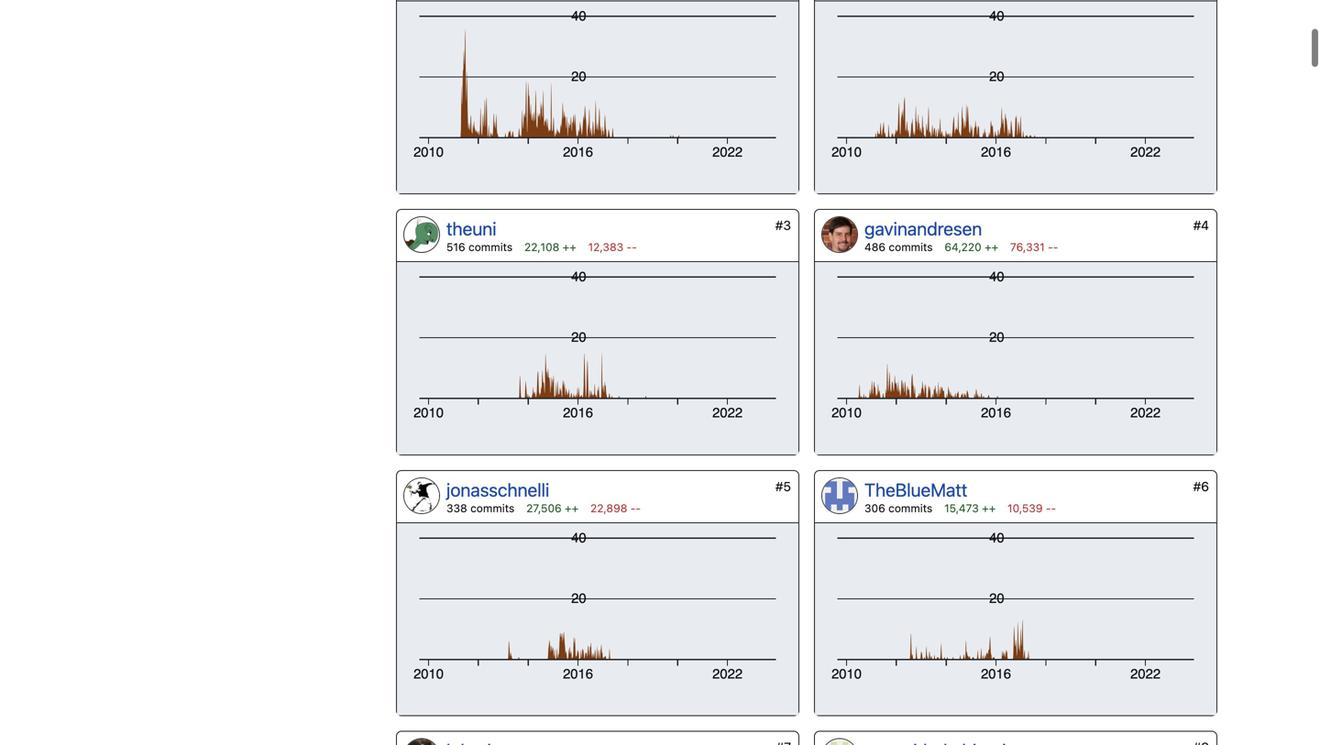 Task type: locate. For each thing, give the bounding box(es) containing it.
338 commits link
[[447, 502, 515, 515]]

-
[[627, 241, 632, 254], [632, 241, 637, 254], [1048, 241, 1054, 254], [1054, 241, 1059, 254], [631, 502, 636, 515], [636, 502, 641, 515], [1046, 502, 1052, 515], [1052, 502, 1057, 515]]

306 commits
[[865, 502, 933, 515]]

commits down jonasschnelli 'link'
[[471, 502, 515, 515]]

commits for gavinandresen
[[889, 241, 933, 254]]

++ for theuni
[[563, 241, 577, 254]]

gavinandresen link
[[865, 218, 983, 240]]

338 commits
[[447, 502, 515, 515]]

commits down thebluematt link
[[889, 502, 933, 515]]

++ right 22,108
[[563, 241, 577, 254]]

10,539
[[1008, 502, 1043, 515]]

thebluematt image
[[823, 479, 858, 514]]

306
[[865, 502, 886, 515]]

486 commits
[[865, 241, 933, 254]]

#6
[[1194, 479, 1210, 494]]

516 commits link
[[447, 241, 513, 254]]

22,898 --
[[591, 502, 641, 515]]

thebluematt
[[865, 479, 968, 501]]

++ right 64,220
[[985, 241, 999, 254]]

gavinandresen image
[[823, 218, 858, 252]]

#5
[[776, 479, 792, 494]]

commits down theuni
[[469, 241, 513, 254]]

516 commits
[[447, 241, 513, 254]]

27,506 ++
[[527, 502, 579, 515]]

22,108
[[525, 241, 560, 254]]

15,473 ++
[[945, 502, 996, 515]]

++ right 15,473
[[983, 502, 996, 515]]

theuni
[[447, 218, 497, 240]]

commits down gavinandresen
[[889, 241, 933, 254]]

commits for jonasschnelli
[[471, 502, 515, 515]]

76,331
[[1011, 241, 1045, 254]]

++ right 27,506
[[565, 502, 579, 515]]

#3
[[776, 218, 792, 233]]

12,383 --
[[588, 241, 637, 254]]

commits
[[469, 241, 513, 254], [889, 241, 933, 254], [471, 502, 515, 515], [889, 502, 933, 515]]

486 commits link
[[865, 241, 933, 254]]

commits for theuni
[[469, 241, 513, 254]]

jonasschnelli
[[447, 479, 550, 501]]

22,898
[[591, 502, 628, 515]]

theuni image
[[405, 218, 439, 252]]

++
[[563, 241, 577, 254], [985, 241, 999, 254], [565, 502, 579, 515], [983, 502, 996, 515]]

15,473
[[945, 502, 979, 515]]



Task type: describe. For each thing, give the bounding box(es) containing it.
338
[[447, 502, 468, 515]]

12,383
[[588, 241, 624, 254]]

jonasschnelli image
[[405, 479, 439, 514]]

486
[[865, 241, 886, 254]]

22,108 ++
[[525, 241, 577, 254]]

gavinandresen
[[865, 218, 983, 240]]

theuni link
[[447, 218, 497, 240]]

10,539 --
[[1008, 502, 1057, 515]]

76,331 --
[[1011, 241, 1059, 254]]

27,506
[[527, 502, 562, 515]]

306 commits link
[[865, 502, 933, 515]]

#4
[[1194, 218, 1210, 233]]

64,220 ++
[[945, 241, 999, 254]]

516
[[447, 241, 466, 254]]

++ for thebluematt
[[983, 502, 996, 515]]

64,220
[[945, 241, 982, 254]]

jonasschnelli link
[[447, 479, 550, 501]]

++ for jonasschnelli
[[565, 502, 579, 515]]

thebluematt link
[[865, 479, 968, 501]]

++ for gavinandresen
[[985, 241, 999, 254]]

commits for thebluematt
[[889, 502, 933, 515]]



Task type: vqa. For each thing, say whether or not it's contained in the screenshot.


